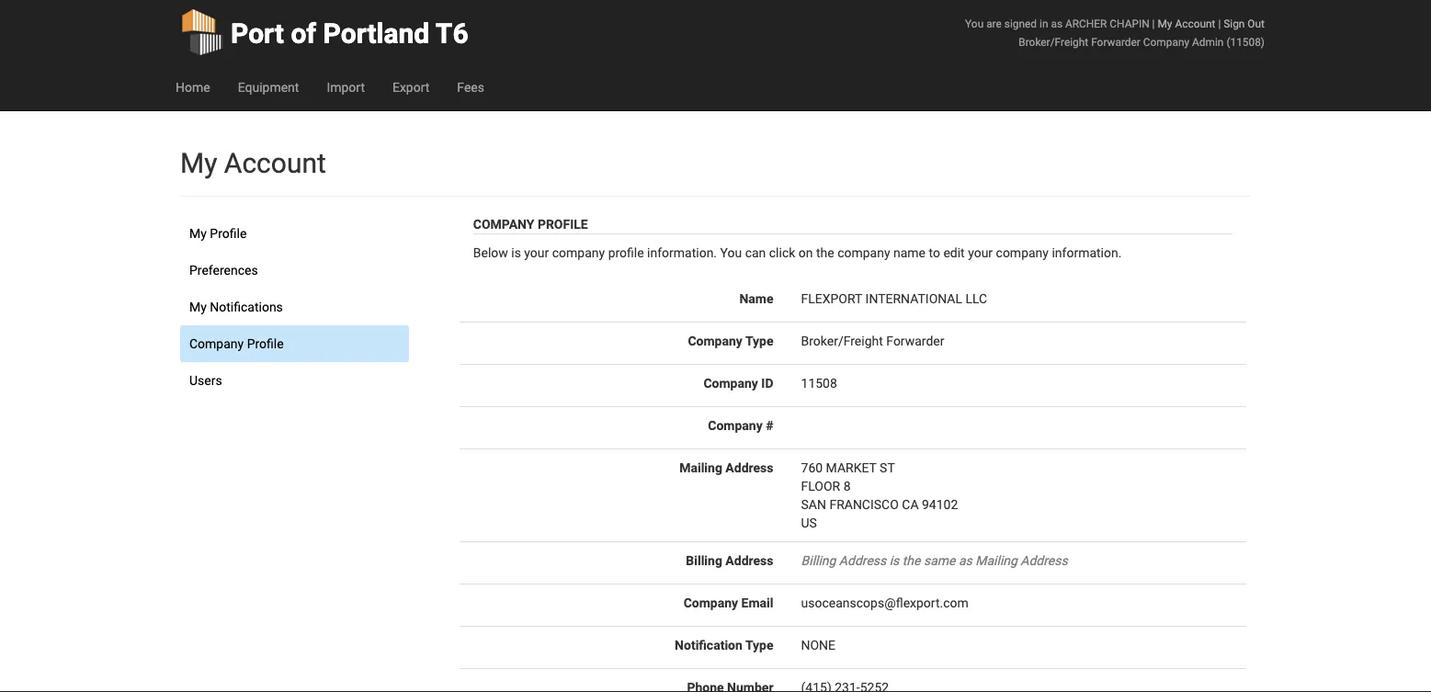 Task type: locate. For each thing, give the bounding box(es) containing it.
1 horizontal spatial company profile
[[473, 216, 588, 232]]

mailing address
[[679, 460, 774, 475]]

information.
[[647, 245, 717, 260], [1052, 245, 1122, 260]]

company
[[1143, 35, 1190, 48], [473, 216, 534, 232], [688, 333, 743, 348], [189, 336, 244, 351], [704, 376, 758, 391], [708, 418, 763, 433], [684, 595, 738, 610]]

0 horizontal spatial is
[[511, 245, 521, 260]]

is
[[511, 245, 521, 260], [890, 553, 899, 568]]

as right in
[[1051, 17, 1063, 30]]

francisco ca 94102
[[830, 497, 958, 512]]

(11508)
[[1227, 35, 1265, 48]]

0 vertical spatial broker/freight
[[1019, 35, 1089, 48]]

of
[[291, 17, 316, 50]]

preferences
[[189, 262, 258, 278]]

name
[[739, 291, 774, 306]]

port of portland t6
[[231, 17, 468, 50]]

you inside you are signed in as archer chapin | my account | sign out broker/freight forwarder company admin (11508)
[[965, 17, 984, 30]]

1 vertical spatial account
[[224, 147, 326, 179]]

address
[[726, 460, 774, 475], [726, 553, 774, 568], [839, 553, 886, 568], [1021, 553, 1068, 568]]

broker/freight inside you are signed in as archer chapin | my account | sign out broker/freight forwarder company admin (11508)
[[1019, 35, 1089, 48]]

edit
[[943, 245, 965, 260]]

0 horizontal spatial company
[[552, 245, 605, 260]]

1 vertical spatial broker/freight
[[801, 333, 883, 348]]

company right edit
[[996, 245, 1049, 260]]

as inside you are signed in as archer chapin | my account | sign out broker/freight forwarder company admin (11508)
[[1051, 17, 1063, 30]]

mailing
[[679, 460, 722, 475], [976, 553, 1017, 568]]

archer
[[1065, 17, 1107, 30]]

as right same
[[959, 553, 972, 568]]

1 horizontal spatial account
[[1175, 17, 1216, 30]]

company inside you are signed in as archer chapin | my account | sign out broker/freight forwarder company admin (11508)
[[1143, 35, 1190, 48]]

1 vertical spatial mailing
[[976, 553, 1017, 568]]

profile for below is your company profile information. you can click on the company name to edit your company information.
[[538, 216, 588, 232]]

my account
[[180, 147, 326, 179]]

1 horizontal spatial you
[[965, 17, 984, 30]]

1 horizontal spatial company
[[838, 245, 890, 260]]

1 vertical spatial type
[[745, 637, 774, 653]]

broker/freight down in
[[1019, 35, 1089, 48]]

0 vertical spatial account
[[1175, 17, 1216, 30]]

type for company type
[[745, 333, 774, 348]]

0 horizontal spatial mailing
[[679, 460, 722, 475]]

below is your company profile information. you can click on the company name to edit your company information.
[[473, 245, 1122, 260]]

my right chapin
[[1158, 17, 1172, 30]]

0 horizontal spatial as
[[959, 553, 972, 568]]

0 horizontal spatial your
[[524, 245, 549, 260]]

profile for preferences
[[210, 226, 247, 241]]

the
[[816, 245, 834, 260], [903, 553, 921, 568]]

0 vertical spatial company profile
[[473, 216, 588, 232]]

0 vertical spatial as
[[1051, 17, 1063, 30]]

mailing down company #
[[679, 460, 722, 475]]

international
[[866, 291, 962, 306]]

1 horizontal spatial as
[[1051, 17, 1063, 30]]

your right below
[[524, 245, 549, 260]]

0 vertical spatial type
[[745, 333, 774, 348]]

0 horizontal spatial broker/freight
[[801, 333, 883, 348]]

1 vertical spatial is
[[890, 553, 899, 568]]

company type
[[688, 333, 774, 348]]

1 company from the left
[[552, 245, 605, 260]]

1 vertical spatial as
[[959, 553, 972, 568]]

2 information. from the left
[[1052, 245, 1122, 260]]

to
[[929, 245, 940, 260]]

billing down us
[[801, 553, 836, 568]]

your right edit
[[968, 245, 993, 260]]

you left can
[[720, 245, 742, 260]]

fees button
[[443, 64, 498, 110]]

you left are
[[965, 17, 984, 30]]

company left 'profile'
[[552, 245, 605, 260]]

my
[[1158, 17, 1172, 30], [180, 147, 217, 179], [189, 226, 207, 241], [189, 299, 207, 314]]

equipment
[[238, 80, 299, 95]]

sign
[[1224, 17, 1245, 30]]

the right on
[[816, 245, 834, 260]]

usoceanscops@flexport.com
[[801, 595, 969, 610]]

the left same
[[903, 553, 921, 568]]

export button
[[379, 64, 443, 110]]

company left # at the right bottom of page
[[708, 418, 763, 433]]

account down equipment dropdown button
[[224, 147, 326, 179]]

1 horizontal spatial broker/freight
[[1019, 35, 1089, 48]]

1 vertical spatial the
[[903, 553, 921, 568]]

company profile down my notifications
[[189, 336, 284, 351]]

company down my account link
[[1143, 35, 1190, 48]]

my for my account
[[180, 147, 217, 179]]

billing address
[[686, 553, 774, 568]]

type down name
[[745, 333, 774, 348]]

floor
[[801, 478, 840, 494]]

is right below
[[511, 245, 521, 260]]

billing
[[686, 553, 722, 568], [801, 553, 836, 568]]

my inside you are signed in as archer chapin | my account | sign out broker/freight forwarder company admin (11508)
[[1158, 17, 1172, 30]]

0 horizontal spatial the
[[816, 245, 834, 260]]

2 type from the top
[[745, 637, 774, 653]]

0 vertical spatial the
[[816, 245, 834, 260]]

signed
[[1005, 17, 1037, 30]]

1 horizontal spatial mailing
[[976, 553, 1017, 568]]

1 horizontal spatial billing
[[801, 553, 836, 568]]

2 billing from the left
[[801, 553, 836, 568]]

my account link
[[1158, 17, 1216, 30]]

| right chapin
[[1152, 17, 1155, 30]]

us
[[801, 515, 817, 530]]

st
[[880, 460, 895, 475]]

company left name
[[838, 245, 890, 260]]

1 your from the left
[[524, 245, 549, 260]]

0 vertical spatial you
[[965, 17, 984, 30]]

|
[[1152, 17, 1155, 30], [1218, 17, 1221, 30]]

forwarder down "international"
[[886, 333, 945, 348]]

0 horizontal spatial information.
[[647, 245, 717, 260]]

company up below
[[473, 216, 534, 232]]

portland
[[323, 17, 430, 50]]

my for my notifications
[[189, 299, 207, 314]]

t6
[[436, 17, 468, 50]]

company profile
[[473, 216, 588, 232], [189, 336, 284, 351]]

1 horizontal spatial your
[[968, 245, 993, 260]]

broker/freight down flexport
[[801, 333, 883, 348]]

1 horizontal spatial forwarder
[[1091, 35, 1141, 48]]

notification
[[675, 637, 743, 653]]

type for notification type
[[745, 637, 774, 653]]

11508
[[801, 376, 837, 391]]

you
[[965, 17, 984, 30], [720, 245, 742, 260]]

1 vertical spatial you
[[720, 245, 742, 260]]

san
[[801, 497, 826, 512]]

same
[[924, 553, 956, 568]]

flexport international llc
[[801, 291, 987, 306]]

type
[[745, 333, 774, 348], [745, 637, 774, 653]]

company up company id
[[688, 333, 743, 348]]

is up usoceanscops@flexport.com
[[890, 553, 899, 568]]

1 horizontal spatial is
[[890, 553, 899, 568]]

0 horizontal spatial |
[[1152, 17, 1155, 30]]

my up 'my profile'
[[180, 147, 217, 179]]

0 vertical spatial forwarder
[[1091, 35, 1141, 48]]

2 horizontal spatial company
[[996, 245, 1049, 260]]

admin
[[1192, 35, 1224, 48]]

type down email
[[745, 637, 774, 653]]

my up preferences
[[189, 226, 207, 241]]

1 information. from the left
[[647, 245, 717, 260]]

you are signed in as archer chapin | my account | sign out broker/freight forwarder company admin (11508)
[[965, 17, 1265, 48]]

broker/freight
[[1019, 35, 1089, 48], [801, 333, 883, 348]]

profile
[[538, 216, 588, 232], [210, 226, 247, 241], [247, 336, 284, 351]]

1 type from the top
[[745, 333, 774, 348]]

forwarder
[[1091, 35, 1141, 48], [886, 333, 945, 348]]

address for mailing address
[[726, 460, 774, 475]]

id
[[761, 376, 774, 391]]

fees
[[457, 80, 484, 95]]

1 horizontal spatial |
[[1218, 17, 1221, 30]]

760 market st floor 8 san francisco ca 94102 us
[[801, 460, 958, 530]]

company profile up below
[[473, 216, 588, 232]]

account
[[1175, 17, 1216, 30], [224, 147, 326, 179]]

billing up company email
[[686, 553, 722, 568]]

1 horizontal spatial the
[[903, 553, 921, 568]]

mailing right same
[[976, 553, 1017, 568]]

company
[[552, 245, 605, 260], [838, 245, 890, 260], [996, 245, 1049, 260]]

1 vertical spatial forwarder
[[886, 333, 945, 348]]

as
[[1051, 17, 1063, 30], [959, 553, 972, 568]]

760
[[801, 460, 823, 475]]

export
[[392, 80, 430, 95]]

1 billing from the left
[[686, 553, 722, 568]]

0 horizontal spatial forwarder
[[886, 333, 945, 348]]

account up admin on the right of page
[[1175, 17, 1216, 30]]

company id
[[704, 376, 774, 391]]

0 vertical spatial is
[[511, 245, 521, 260]]

0 horizontal spatial billing
[[686, 553, 722, 568]]

forwarder down chapin
[[1091, 35, 1141, 48]]

my down preferences
[[189, 299, 207, 314]]

| left sign
[[1218, 17, 1221, 30]]

account inside you are signed in as archer chapin | my account | sign out broker/freight forwarder company admin (11508)
[[1175, 17, 1216, 30]]

your
[[524, 245, 549, 260], [968, 245, 993, 260]]

0 horizontal spatial company profile
[[189, 336, 284, 351]]

can
[[745, 245, 766, 260]]

1 horizontal spatial information.
[[1052, 245, 1122, 260]]

out
[[1248, 17, 1265, 30]]



Task type: vqa. For each thing, say whether or not it's contained in the screenshot.
name
yes



Task type: describe. For each thing, give the bounding box(es) containing it.
flexport
[[801, 291, 862, 306]]

equipment button
[[224, 64, 313, 110]]

my profile
[[189, 226, 247, 241]]

port of portland t6 link
[[180, 0, 468, 64]]

click
[[769, 245, 795, 260]]

address for billing address
[[726, 553, 774, 568]]

in
[[1040, 17, 1048, 30]]

users
[[189, 373, 222, 388]]

sign out link
[[1224, 17, 1265, 30]]

none
[[801, 637, 836, 653]]

below
[[473, 245, 508, 260]]

profile
[[608, 245, 644, 260]]

email
[[741, 595, 774, 610]]

address for billing address is the same as mailing address
[[839, 553, 886, 568]]

1 | from the left
[[1152, 17, 1155, 30]]

8
[[844, 478, 851, 494]]

my notifications
[[189, 299, 283, 314]]

0 horizontal spatial account
[[224, 147, 326, 179]]

chapin
[[1110, 17, 1150, 30]]

company #
[[708, 418, 774, 433]]

billing for billing address
[[686, 553, 722, 568]]

llc
[[966, 291, 987, 306]]

2 your from the left
[[968, 245, 993, 260]]

billing address is the same as mailing address
[[801, 553, 1068, 568]]

notification type
[[675, 637, 774, 653]]

3 company from the left
[[996, 245, 1049, 260]]

company left 'id'
[[704, 376, 758, 391]]

company up notification
[[684, 595, 738, 610]]

broker/freight forwarder
[[801, 333, 945, 348]]

company email
[[684, 595, 774, 610]]

import
[[327, 80, 365, 95]]

on
[[799, 245, 813, 260]]

0 vertical spatial mailing
[[679, 460, 722, 475]]

import button
[[313, 64, 379, 110]]

2 company from the left
[[838, 245, 890, 260]]

home
[[176, 80, 210, 95]]

company up users
[[189, 336, 244, 351]]

are
[[986, 17, 1002, 30]]

#
[[766, 418, 774, 433]]

1 vertical spatial company profile
[[189, 336, 284, 351]]

my for my profile
[[189, 226, 207, 241]]

forwarder inside you are signed in as archer chapin | my account | sign out broker/freight forwarder company admin (11508)
[[1091, 35, 1141, 48]]

port
[[231, 17, 284, 50]]

home button
[[162, 64, 224, 110]]

name
[[894, 245, 926, 260]]

0 horizontal spatial you
[[720, 245, 742, 260]]

notifications
[[210, 299, 283, 314]]

2 | from the left
[[1218, 17, 1221, 30]]

billing for billing address is the same as mailing address
[[801, 553, 836, 568]]

market
[[826, 460, 877, 475]]



